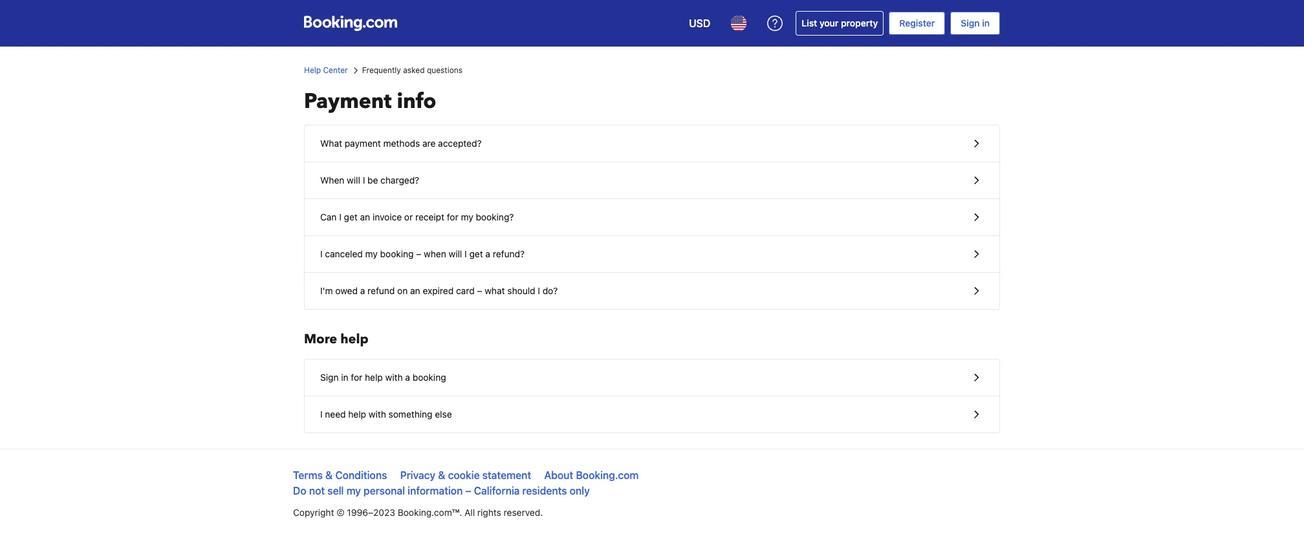 Task type: describe. For each thing, give the bounding box(es) containing it.
sign in for help with a booking
[[320, 372, 446, 383]]

i left be
[[363, 175, 365, 186]]

list
[[802, 17, 817, 28]]

frequently
[[362, 65, 401, 75]]

asked
[[403, 65, 425, 75]]

do?
[[543, 285, 558, 296]]

terms
[[293, 470, 323, 481]]

with inside button
[[369, 409, 386, 420]]

invoice
[[373, 212, 402, 223]]

rights
[[477, 507, 501, 518]]

booking.com™.
[[398, 507, 462, 518]]

refund?
[[493, 248, 525, 259]]

payment
[[345, 138, 381, 149]]

questions
[[427, 65, 463, 75]]

privacy & cookie statement link
[[400, 470, 531, 481]]

about booking.com link
[[544, 470, 639, 481]]

i canceled my booking – when will i get a refund?
[[320, 248, 525, 259]]

sign in link
[[951, 12, 1000, 35]]

accepted?
[[438, 138, 482, 149]]

sell
[[327, 485, 344, 497]]

all
[[465, 507, 475, 518]]

help inside button
[[348, 409, 366, 420]]

something
[[389, 409, 433, 420]]

not
[[309, 485, 325, 497]]

conditions
[[335, 470, 387, 481]]

when
[[424, 248, 446, 259]]

cookie
[[448, 470, 480, 481]]

i inside button
[[339, 212, 341, 223]]

in for sign in
[[982, 17, 990, 28]]

sign in for help with a booking button
[[305, 360, 999, 397]]

& for privacy
[[438, 470, 445, 481]]

for inside button
[[447, 212, 458, 223]]

copyright
[[293, 507, 334, 518]]

sign in
[[961, 17, 990, 28]]

should
[[507, 285, 535, 296]]

– for information
[[465, 485, 471, 497]]

i'm owed a refund on an expired card  – what should i do?
[[320, 285, 558, 296]]

booking inside sign in for help with a booking link
[[413, 372, 446, 383]]

are
[[422, 138, 436, 149]]

help
[[304, 65, 321, 75]]

in for sign in for help with a booking
[[341, 372, 348, 383]]

receipt
[[415, 212, 444, 223]]

can i get an invoice or receipt for my booking? button
[[305, 199, 999, 236]]

your
[[820, 17, 839, 28]]

i need help with something else button
[[305, 397, 999, 433]]

sign in for help with a booking link
[[305, 360, 999, 396]]

center
[[323, 65, 348, 75]]

do not sell my personal information – california residents only link
[[293, 485, 590, 497]]

a inside button
[[405, 372, 410, 383]]

property
[[841, 17, 878, 28]]

card
[[456, 285, 475, 296]]

booking inside "i canceled my booking – when will i get a refund?" button
[[380, 248, 414, 259]]

sign for sign in
[[961, 17, 980, 28]]

i left do?
[[538, 285, 540, 296]]

get inside button
[[469, 248, 483, 259]]

booking.com
[[576, 470, 639, 481]]

when will i be charged? button
[[305, 162, 999, 199]]

reserved.
[[504, 507, 543, 518]]

refund
[[368, 285, 395, 296]]

statement
[[482, 470, 531, 481]]

privacy
[[400, 470, 436, 481]]

– for card
[[477, 285, 482, 296]]

terms & conditions
[[293, 470, 387, 481]]

be
[[368, 175, 378, 186]]

booking.com online hotel reservations image
[[304, 16, 397, 31]]

my inside button
[[461, 212, 473, 223]]

what payment methods are accepted? button
[[305, 126, 999, 162]]

information
[[408, 485, 463, 497]]

terms & conditions link
[[293, 470, 387, 481]]

2 horizontal spatial a
[[485, 248, 490, 259]]

what payment methods are accepted?
[[320, 138, 482, 149]]

i'm owed a refund on an expired card  – what should i do? button
[[305, 273, 999, 309]]

more help
[[304, 331, 368, 348]]

or
[[404, 212, 413, 223]]



Task type: vqa. For each thing, say whether or not it's contained in the screenshot.
"Boarding pass and check-in"
no



Task type: locate. For each thing, give the bounding box(es) containing it.
residents
[[522, 485, 567, 497]]

0 vertical spatial will
[[347, 175, 360, 186]]

need
[[325, 409, 346, 420]]

get right can
[[344, 212, 358, 223]]

more
[[304, 331, 337, 348]]

register link
[[889, 12, 945, 35]]

on
[[397, 285, 408, 296]]

i'm
[[320, 285, 333, 296]]

my down conditions
[[346, 485, 361, 497]]

©
[[337, 507, 345, 518]]

payment
[[304, 87, 392, 116]]

– inside "i canceled my booking – when will i get a refund?" button
[[416, 248, 421, 259]]

i right can
[[339, 212, 341, 223]]

2 vertical spatial my
[[346, 485, 361, 497]]

an left invoice
[[360, 212, 370, 223]]

– down privacy & cookie statement on the bottom left of the page
[[465, 485, 471, 497]]

get inside button
[[344, 212, 358, 223]]

1 horizontal spatial in
[[982, 17, 990, 28]]

booking up else
[[413, 372, 446, 383]]

a right owed
[[360, 285, 365, 296]]

0 vertical spatial –
[[416, 248, 421, 259]]

list your property link
[[796, 11, 884, 36]]

with
[[385, 372, 403, 383], [369, 409, 386, 420]]

& up do not sell my personal information – california residents only link
[[438, 470, 445, 481]]

1 horizontal spatial will
[[449, 248, 462, 259]]

with up i need help with something else
[[385, 372, 403, 383]]

1 vertical spatial for
[[351, 372, 362, 383]]

privacy & cookie statement
[[400, 470, 531, 481]]

help up i need help with something else
[[365, 372, 383, 383]]

2 horizontal spatial my
[[461, 212, 473, 223]]

1 vertical spatial get
[[469, 248, 483, 259]]

an
[[360, 212, 370, 223], [410, 285, 420, 296]]

owed
[[335, 285, 358, 296]]

1 & from the left
[[325, 470, 333, 481]]

personal
[[364, 485, 405, 497]]

2 vertical spatial –
[[465, 485, 471, 497]]

1 vertical spatial booking
[[413, 372, 446, 383]]

frequently asked questions
[[362, 65, 463, 75]]

0 horizontal spatial a
[[360, 285, 365, 296]]

my inside button
[[365, 248, 378, 259]]

payment info
[[304, 87, 436, 116]]

sign inside button
[[320, 372, 339, 383]]

– left "when" at top left
[[416, 248, 421, 259]]

–
[[416, 248, 421, 259], [477, 285, 482, 296], [465, 485, 471, 497]]

0 horizontal spatial get
[[344, 212, 358, 223]]

1 vertical spatial sign
[[320, 372, 339, 383]]

1 vertical spatial will
[[449, 248, 462, 259]]

1 horizontal spatial get
[[469, 248, 483, 259]]

– right card
[[477, 285, 482, 296]]

help right more in the bottom of the page
[[340, 331, 368, 348]]

will left be
[[347, 175, 360, 186]]

an inside button
[[360, 212, 370, 223]]

what
[[320, 138, 342, 149]]

an right on
[[410, 285, 420, 296]]

usd
[[689, 17, 711, 29]]

for inside button
[[351, 372, 362, 383]]

0 horizontal spatial &
[[325, 470, 333, 481]]

get left refund?
[[469, 248, 483, 259]]

list your property
[[802, 17, 878, 28]]

0 horizontal spatial for
[[351, 372, 362, 383]]

& up sell
[[325, 470, 333, 481]]

usd button
[[681, 8, 718, 39]]

in inside sign in "link"
[[982, 17, 990, 28]]

help
[[340, 331, 368, 348], [365, 372, 383, 383], [348, 409, 366, 420]]

0 vertical spatial get
[[344, 212, 358, 223]]

my inside the about booking.com do not sell my personal information – california residents only
[[346, 485, 361, 497]]

info
[[397, 87, 436, 116]]

can i get an invoice or receipt for my booking?
[[320, 212, 514, 223]]

only
[[570, 485, 590, 497]]

0 horizontal spatial in
[[341, 372, 348, 383]]

do
[[293, 485, 306, 497]]

0 horizontal spatial will
[[347, 175, 360, 186]]

sign inside "link"
[[961, 17, 980, 28]]

about booking.com do not sell my personal information – california residents only
[[293, 470, 639, 497]]

0 horizontal spatial an
[[360, 212, 370, 223]]

0 horizontal spatial sign
[[320, 372, 339, 383]]

i need help with something else
[[320, 409, 452, 420]]

0 vertical spatial in
[[982, 17, 990, 28]]

1 vertical spatial –
[[477, 285, 482, 296]]

sign
[[961, 17, 980, 28], [320, 372, 339, 383]]

0 vertical spatial a
[[485, 248, 490, 259]]

&
[[325, 470, 333, 481], [438, 470, 445, 481]]

about
[[544, 470, 573, 481]]

0 vertical spatial sign
[[961, 17, 980, 28]]

0 vertical spatial help
[[340, 331, 368, 348]]

will
[[347, 175, 360, 186], [449, 248, 462, 259]]

a up something at the bottom left
[[405, 372, 410, 383]]

when will i be charged?
[[320, 175, 419, 186]]

0 vertical spatial my
[[461, 212, 473, 223]]

0 horizontal spatial my
[[346, 485, 361, 497]]

1 horizontal spatial my
[[365, 248, 378, 259]]

i left need
[[320, 409, 323, 420]]

1 vertical spatial my
[[365, 248, 378, 259]]

my
[[461, 212, 473, 223], [365, 248, 378, 259], [346, 485, 361, 497]]

0 vertical spatial for
[[447, 212, 458, 223]]

& for terms
[[325, 470, 333, 481]]

a left refund?
[[485, 248, 490, 259]]

sign right register
[[961, 17, 980, 28]]

for
[[447, 212, 458, 223], [351, 372, 362, 383]]

i canceled my booking – when will i get a refund? button
[[305, 236, 999, 273]]

canceled
[[325, 248, 363, 259]]

1 vertical spatial an
[[410, 285, 420, 296]]

methods
[[383, 138, 420, 149]]

for down more help
[[351, 372, 362, 383]]

1 horizontal spatial an
[[410, 285, 420, 296]]

help center
[[304, 65, 348, 75]]

a
[[485, 248, 490, 259], [360, 285, 365, 296], [405, 372, 410, 383]]

1 vertical spatial help
[[365, 372, 383, 383]]

can
[[320, 212, 337, 223]]

2 vertical spatial help
[[348, 409, 366, 420]]

1 vertical spatial in
[[341, 372, 348, 383]]

for right receipt
[[447, 212, 458, 223]]

with left something at the bottom left
[[369, 409, 386, 420]]

help right need
[[348, 409, 366, 420]]

0 vertical spatial an
[[360, 212, 370, 223]]

help center button
[[304, 65, 348, 76]]

my right canceled
[[365, 248, 378, 259]]

1 horizontal spatial –
[[465, 485, 471, 497]]

– inside the about booking.com do not sell my personal information – california residents only
[[465, 485, 471, 497]]

0 vertical spatial booking
[[380, 248, 414, 259]]

sign for sign in for help with a booking
[[320, 372, 339, 383]]

else
[[435, 409, 452, 420]]

1996–2023
[[347, 507, 395, 518]]

in
[[982, 17, 990, 28], [341, 372, 348, 383]]

sign up need
[[320, 372, 339, 383]]

0 vertical spatial with
[[385, 372, 403, 383]]

1 horizontal spatial &
[[438, 470, 445, 481]]

when
[[320, 175, 344, 186]]

2 horizontal spatial –
[[477, 285, 482, 296]]

will right "when" at top left
[[449, 248, 462, 259]]

– inside i'm owed a refund on an expired card  – what should i do? button
[[477, 285, 482, 296]]

charged?
[[381, 175, 419, 186]]

booking
[[380, 248, 414, 259], [413, 372, 446, 383]]

1 horizontal spatial a
[[405, 372, 410, 383]]

1 vertical spatial a
[[360, 285, 365, 296]]

what
[[485, 285, 505, 296]]

1 vertical spatial with
[[369, 409, 386, 420]]

0 horizontal spatial –
[[416, 248, 421, 259]]

california
[[474, 485, 520, 497]]

register
[[899, 17, 935, 28]]

booking up on
[[380, 248, 414, 259]]

an inside button
[[410, 285, 420, 296]]

get
[[344, 212, 358, 223], [469, 248, 483, 259]]

2 & from the left
[[438, 470, 445, 481]]

i
[[363, 175, 365, 186], [339, 212, 341, 223], [320, 248, 323, 259], [465, 248, 467, 259], [538, 285, 540, 296], [320, 409, 323, 420]]

i left canceled
[[320, 248, 323, 259]]

expired
[[423, 285, 454, 296]]

in inside sign in for help with a booking link
[[341, 372, 348, 383]]

with inside button
[[385, 372, 403, 383]]

2 vertical spatial a
[[405, 372, 410, 383]]

my left booking?
[[461, 212, 473, 223]]

i right "when" at top left
[[465, 248, 467, 259]]

1 horizontal spatial sign
[[961, 17, 980, 28]]

booking?
[[476, 212, 514, 223]]

1 horizontal spatial for
[[447, 212, 458, 223]]

help inside button
[[365, 372, 383, 383]]

copyright © 1996–2023 booking.com™. all rights reserved.
[[293, 507, 543, 518]]



